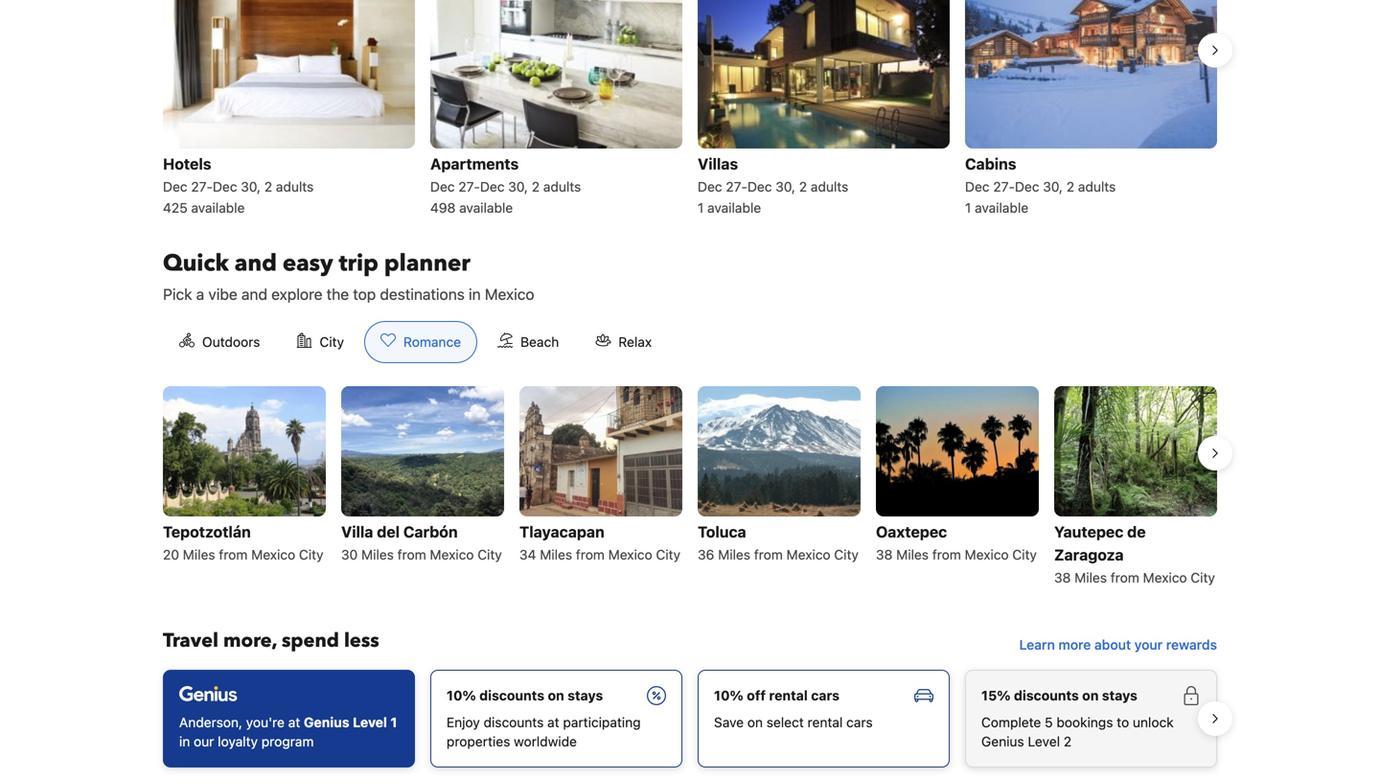 Task type: vqa. For each thing, say whether or not it's contained in the screenshot.
the unlimited
no



Task type: describe. For each thing, give the bounding box(es) containing it.
425
[[163, 200, 188, 216]]

discounts for discounts
[[480, 688, 545, 704]]

miles for oaxtepec
[[896, 547, 929, 563]]

rewards
[[1166, 637, 1217, 653]]

mexico inside yautepec de zaragoza 38 miles from mexico city
[[1143, 570, 1187, 586]]

save
[[714, 715, 744, 730]]

498
[[430, 200, 456, 216]]

more,
[[223, 628, 277, 654]]

vibe
[[208, 285, 237, 303]]

adults for cabins
[[1078, 179, 1116, 194]]

5 dec from the left
[[698, 179, 722, 194]]

apartments
[[430, 155, 519, 173]]

from for toluca
[[754, 547, 783, 563]]

mexico inside quick and easy trip planner pick a vibe and explore the top destinations in mexico
[[485, 285, 534, 303]]

properties
[[447, 734, 510, 750]]

romance
[[404, 334, 461, 350]]

available for cabins
[[975, 200, 1029, 216]]

10% for 10% discounts on stays
[[447, 688, 476, 704]]

10% discounts on stays
[[447, 688, 603, 704]]

2 for apartments
[[532, 179, 540, 194]]

toluca 36 miles from mexico city
[[698, 523, 859, 563]]

city inside tepotzotlán 20 miles from mexico city
[[299, 547, 324, 563]]

1 for villas
[[698, 200, 704, 216]]

8 dec from the left
[[1015, 179, 1040, 194]]

tepotzotlán
[[163, 523, 251, 541]]

villas dec 27-dec 30, 2 adults 1 available
[[698, 155, 849, 216]]

10% off rental cars
[[714, 688, 840, 704]]

at for discounts
[[547, 715, 559, 730]]

city inside oaxtepec 38 miles from mexico city
[[1013, 547, 1037, 563]]

apartments dec 27-dec 30, 2 adults 498 available
[[430, 155, 581, 216]]

zaragoza
[[1054, 546, 1124, 564]]

our
[[194, 734, 214, 750]]

in inside anderson, you're at genius level 1 in our loyalty program
[[179, 734, 190, 750]]

toluca
[[698, 523, 746, 541]]

27- for apartments
[[459, 179, 480, 194]]

1 horizontal spatial on
[[748, 715, 763, 730]]

city inside toluca 36 miles from mexico city
[[834, 547, 859, 563]]

cabins dec 27-dec 30, 2 adults 1 available
[[965, 155, 1116, 216]]

38 inside oaxtepec 38 miles from mexico city
[[876, 547, 893, 563]]

30
[[341, 547, 358, 563]]

participating
[[563, 715, 641, 730]]

more
[[1059, 637, 1091, 653]]

region containing hotels
[[148, 0, 1233, 225]]

27- for cabins
[[993, 179, 1015, 194]]

at for you're
[[288, 715, 300, 730]]

level inside anderson, you're at genius level 1 in our loyalty program
[[353, 715, 387, 730]]

from inside villa del carbón 30 miles from mexico city
[[398, 547, 426, 563]]

10% for 10% off rental cars
[[714, 688, 744, 704]]

1 horizontal spatial cars
[[847, 715, 873, 730]]

bookings
[[1057, 715, 1113, 730]]

beach button
[[481, 321, 575, 363]]

relax
[[619, 334, 652, 350]]

pick
[[163, 285, 192, 303]]

de
[[1127, 523, 1146, 541]]

available for apartments
[[459, 200, 513, 216]]

off
[[747, 688, 766, 704]]

30, for cabins
[[1043, 179, 1063, 194]]

genius inside complete 5 bookings to unlock genius level 2
[[982, 734, 1024, 750]]

city inside villa del carbón 30 miles from mexico city
[[478, 547, 502, 563]]

36
[[698, 547, 715, 563]]

carbón
[[403, 523, 458, 541]]

stays for 15% discounts on stays
[[1102, 688, 1138, 704]]

spend
[[282, 628, 339, 654]]

anderson,
[[179, 715, 242, 730]]

38 inside yautepec de zaragoza 38 miles from mexico city
[[1054, 570, 1071, 586]]

region containing tepotzotlán
[[148, 379, 1233, 597]]

your
[[1135, 637, 1163, 653]]

on for bookings
[[1082, 688, 1099, 704]]

hotels dec 27-dec 30, 2 adults 425 available
[[163, 155, 314, 216]]

oaxtepec
[[876, 523, 947, 541]]

27- for hotels
[[191, 179, 213, 194]]

1 for cabins
[[965, 200, 971, 216]]

2 for villas
[[799, 179, 807, 194]]

city inside tlayacapan 34 miles from mexico city
[[656, 547, 681, 563]]

anderson, you're at genius level 1 in our loyalty program
[[179, 715, 397, 750]]

mexico inside tepotzotlán 20 miles from mexico city
[[251, 547, 295, 563]]

genius inside anderson, you're at genius level 1 in our loyalty program
[[304, 715, 350, 730]]

city inside button
[[320, 334, 344, 350]]

34
[[520, 547, 536, 563]]

easy
[[283, 248, 333, 279]]

30, for villas
[[776, 179, 796, 194]]

miles inside yautepec de zaragoza 38 miles from mexico city
[[1075, 570, 1107, 586]]

travel more, spend less
[[163, 628, 379, 654]]

1 dec from the left
[[163, 179, 187, 194]]

learn more about your rewards
[[1020, 637, 1217, 653]]



Task type: locate. For each thing, give the bounding box(es) containing it.
30, for apartments
[[508, 179, 528, 194]]

quick
[[163, 248, 229, 279]]

mexico inside oaxtepec 38 miles from mexico city
[[965, 547, 1009, 563]]

yautepec de zaragoza 38 miles from mexico city
[[1054, 523, 1215, 586]]

available inside cabins dec 27-dec 30, 2 adults 1 available
[[975, 200, 1029, 216]]

from inside toluca 36 miles from mexico city
[[754, 547, 783, 563]]

available down villas
[[708, 200, 761, 216]]

1 horizontal spatial 10%
[[714, 688, 744, 704]]

you're
[[246, 715, 285, 730]]

15% discounts on stays
[[982, 688, 1138, 704]]

0 horizontal spatial 1
[[391, 715, 397, 730]]

4 adults from the left
[[1078, 179, 1116, 194]]

10% up enjoy
[[447, 688, 476, 704]]

1 inside villas dec 27-dec 30, 2 adults 1 available
[[698, 200, 704, 216]]

from down tepotzotlán
[[219, 547, 248, 563]]

0 horizontal spatial at
[[288, 715, 300, 730]]

from right 36
[[754, 547, 783, 563]]

tepotzotlán 20 miles from mexico city
[[163, 523, 324, 563]]

1 inside cabins dec 27-dec 30, 2 adults 1 available
[[965, 200, 971, 216]]

less
[[344, 628, 379, 654]]

at up worldwide
[[547, 715, 559, 730]]

romance button
[[364, 321, 477, 363]]

loyalty
[[218, 734, 258, 750]]

1 vertical spatial in
[[179, 734, 190, 750]]

from inside tepotzotlán 20 miles from mexico city
[[219, 547, 248, 563]]

from inside tlayacapan 34 miles from mexico city
[[576, 547, 605, 563]]

stays up participating
[[568, 688, 603, 704]]

to
[[1117, 715, 1129, 730]]

discounts down 10% discounts on stays
[[484, 715, 544, 730]]

2 horizontal spatial 1
[[965, 200, 971, 216]]

on for at
[[548, 688, 564, 704]]

available inside 'hotels dec 27-dec 30, 2 adults 425 available'
[[191, 200, 245, 216]]

1 vertical spatial and
[[241, 285, 267, 303]]

a
[[196, 285, 204, 303]]

2 inside complete 5 bookings to unlock genius level 2
[[1064, 734, 1072, 750]]

from down zaragoza
[[1111, 570, 1140, 586]]

15%
[[982, 688, 1011, 704]]

oaxtepec 38 miles from mexico city
[[876, 523, 1037, 563]]

discounts
[[480, 688, 545, 704], [1014, 688, 1079, 704], [484, 715, 544, 730]]

1 adults from the left
[[276, 179, 314, 194]]

30, inside the apartments dec 27-dec 30, 2 adults 498 available
[[508, 179, 528, 194]]

cabins
[[965, 155, 1017, 173]]

1 10% from the left
[[447, 688, 476, 704]]

0 horizontal spatial cars
[[811, 688, 840, 704]]

rental
[[769, 688, 808, 704], [808, 715, 843, 730]]

discounts inside enjoy discounts at participating properties worldwide
[[484, 715, 544, 730]]

save on select rental cars
[[714, 715, 873, 730]]

miles inside tlayacapan 34 miles from mexico city
[[540, 547, 572, 563]]

available inside the apartments dec 27-dec 30, 2 adults 498 available
[[459, 200, 513, 216]]

2 dec from the left
[[213, 179, 237, 194]]

adults inside 'hotels dec 27-dec 30, 2 adults 425 available'
[[276, 179, 314, 194]]

on
[[548, 688, 564, 704], [1082, 688, 1099, 704], [748, 715, 763, 730]]

level down 5 at right bottom
[[1028, 734, 1060, 750]]

1 vertical spatial region
[[148, 379, 1233, 597]]

miles down tlayacapan on the bottom left of the page
[[540, 547, 572, 563]]

4 available from the left
[[975, 200, 1029, 216]]

27- down cabins
[[993, 179, 1015, 194]]

2 at from the left
[[547, 715, 559, 730]]

2 27- from the left
[[459, 179, 480, 194]]

1 horizontal spatial in
[[469, 285, 481, 303]]

27- inside villas dec 27-dec 30, 2 adults 1 available
[[726, 179, 748, 194]]

3 30, from the left
[[776, 179, 796, 194]]

from for oaxtepec
[[933, 547, 961, 563]]

miles inside villa del carbón 30 miles from mexico city
[[361, 547, 394, 563]]

3 adults from the left
[[811, 179, 849, 194]]

and
[[235, 248, 277, 279], [241, 285, 267, 303]]

miles for tlayacapan
[[540, 547, 572, 563]]

complete
[[982, 715, 1041, 730]]

10% up save
[[714, 688, 744, 704]]

learn
[[1020, 637, 1055, 653]]

region containing 10% discounts on stays
[[148, 662, 1233, 775]]

0 vertical spatial cars
[[811, 688, 840, 704]]

0 vertical spatial rental
[[769, 688, 808, 704]]

10%
[[447, 688, 476, 704], [714, 688, 744, 704]]

mexico inside villa del carbón 30 miles from mexico city
[[430, 547, 474, 563]]

27- down the apartments
[[459, 179, 480, 194]]

27- inside 'hotels dec 27-dec 30, 2 adults 425 available'
[[191, 179, 213, 194]]

adults
[[276, 179, 314, 194], [543, 179, 581, 194], [811, 179, 849, 194], [1078, 179, 1116, 194]]

tab list
[[148, 321, 684, 364]]

planner
[[384, 248, 470, 279]]

travel
[[163, 628, 219, 654]]

adults inside villas dec 27-dec 30, 2 adults 1 available
[[811, 179, 849, 194]]

program
[[261, 734, 314, 750]]

6 dec from the left
[[748, 179, 772, 194]]

4 27- from the left
[[993, 179, 1015, 194]]

cars
[[811, 688, 840, 704], [847, 715, 873, 730]]

1 horizontal spatial at
[[547, 715, 559, 730]]

level
[[353, 715, 387, 730], [1028, 734, 1060, 750]]

38 down oaxtepec
[[876, 547, 893, 563]]

available
[[191, 200, 245, 216], [459, 200, 513, 216], [708, 200, 761, 216], [975, 200, 1029, 216]]

outdoors button
[[163, 321, 276, 363]]

villas
[[698, 155, 738, 173]]

miles down zaragoza
[[1075, 570, 1107, 586]]

2 30, from the left
[[508, 179, 528, 194]]

0 horizontal spatial level
[[353, 715, 387, 730]]

1 vertical spatial genius
[[982, 734, 1024, 750]]

miles inside toluca 36 miles from mexico city
[[718, 547, 751, 563]]

unlock
[[1133, 715, 1174, 730]]

7 dec from the left
[[965, 179, 990, 194]]

0 horizontal spatial stays
[[568, 688, 603, 704]]

0 horizontal spatial in
[[179, 734, 190, 750]]

2 adults from the left
[[543, 179, 581, 194]]

adults for apartments
[[543, 179, 581, 194]]

0 vertical spatial level
[[353, 715, 387, 730]]

27-
[[191, 179, 213, 194], [459, 179, 480, 194], [726, 179, 748, 194], [993, 179, 1015, 194]]

in right destinations
[[469, 285, 481, 303]]

blue genius logo image
[[179, 686, 237, 702], [179, 686, 237, 702]]

miles for toluca
[[718, 547, 751, 563]]

1 available from the left
[[191, 200, 245, 216]]

miles inside tepotzotlán 20 miles from mexico city
[[183, 547, 215, 563]]

available down cabins
[[975, 200, 1029, 216]]

in
[[469, 285, 481, 303], [179, 734, 190, 750]]

1 down cabins
[[965, 200, 971, 216]]

0 vertical spatial region
[[148, 0, 1233, 225]]

1 horizontal spatial genius
[[982, 734, 1024, 750]]

stays
[[568, 688, 603, 704], [1102, 688, 1138, 704]]

beach
[[521, 334, 559, 350]]

del
[[377, 523, 400, 541]]

3 region from the top
[[148, 662, 1233, 775]]

0 vertical spatial in
[[469, 285, 481, 303]]

rental right 'select'
[[808, 715, 843, 730]]

from for tlayacapan
[[576, 547, 605, 563]]

1 horizontal spatial stays
[[1102, 688, 1138, 704]]

available right 498
[[459, 200, 513, 216]]

hotels
[[163, 155, 211, 173]]

1 horizontal spatial 38
[[1054, 570, 1071, 586]]

0 horizontal spatial 10%
[[447, 688, 476, 704]]

available inside villas dec 27-dec 30, 2 adults 1 available
[[708, 200, 761, 216]]

4 dec from the left
[[480, 179, 505, 194]]

destinations
[[380, 285, 465, 303]]

genius down the complete
[[982, 734, 1024, 750]]

city inside yautepec de zaragoza 38 miles from mexico city
[[1191, 570, 1215, 586]]

2 10% from the left
[[714, 688, 744, 704]]

38
[[876, 547, 893, 563], [1054, 570, 1071, 586]]

from inside yautepec de zaragoza 38 miles from mexico city
[[1111, 570, 1140, 586]]

discounts up enjoy discounts at participating properties worldwide
[[480, 688, 545, 704]]

on up bookings
[[1082, 688, 1099, 704]]

2 stays from the left
[[1102, 688, 1138, 704]]

city
[[320, 334, 344, 350], [299, 547, 324, 563], [478, 547, 502, 563], [656, 547, 681, 563], [834, 547, 859, 563], [1013, 547, 1037, 563], [1191, 570, 1215, 586]]

2 region from the top
[[148, 379, 1233, 597]]

2 inside villas dec 27-dec 30, 2 adults 1 available
[[799, 179, 807, 194]]

the
[[327, 285, 349, 303]]

1 vertical spatial 38
[[1054, 570, 1071, 586]]

trip
[[339, 248, 379, 279]]

on right save
[[748, 715, 763, 730]]

outdoors
[[202, 334, 260, 350]]

5
[[1045, 715, 1053, 730]]

30, inside villas dec 27-dec 30, 2 adults 1 available
[[776, 179, 796, 194]]

learn more about your rewards link
[[1012, 628, 1225, 662]]

enjoy
[[447, 715, 480, 730]]

2 for cabins
[[1067, 179, 1075, 194]]

quick and easy trip planner pick a vibe and explore the top destinations in mexico
[[163, 248, 534, 303]]

on up enjoy discounts at participating properties worldwide
[[548, 688, 564, 704]]

3 dec from the left
[[430, 179, 455, 194]]

4 30, from the left
[[1043, 179, 1063, 194]]

2 inside the apartments dec 27-dec 30, 2 adults 498 available
[[532, 179, 540, 194]]

tab list containing outdoors
[[148, 321, 684, 364]]

tlayacapan
[[520, 523, 605, 541]]

miles down tepotzotlán
[[183, 547, 215, 563]]

villa
[[341, 523, 373, 541]]

from down oaxtepec
[[933, 547, 961, 563]]

1 at from the left
[[288, 715, 300, 730]]

from down carbón
[[398, 547, 426, 563]]

genius up 'program'
[[304, 715, 350, 730]]

2 for hotels
[[264, 179, 272, 194]]

dec
[[163, 179, 187, 194], [213, 179, 237, 194], [430, 179, 455, 194], [480, 179, 505, 194], [698, 179, 722, 194], [748, 179, 772, 194], [965, 179, 990, 194], [1015, 179, 1040, 194]]

from inside oaxtepec 38 miles from mexico city
[[933, 547, 961, 563]]

27- inside the apartments dec 27-dec 30, 2 adults 498 available
[[459, 179, 480, 194]]

region
[[148, 0, 1233, 225], [148, 379, 1233, 597], [148, 662, 1233, 775]]

stays for 10% discounts on stays
[[568, 688, 603, 704]]

1 left enjoy
[[391, 715, 397, 730]]

cars right 'select'
[[847, 715, 873, 730]]

level down less at the left
[[353, 715, 387, 730]]

miles down oaxtepec
[[896, 547, 929, 563]]

mexico inside toluca 36 miles from mexico city
[[787, 547, 831, 563]]

1 27- from the left
[[191, 179, 213, 194]]

1 inside anderson, you're at genius level 1 in our loyalty program
[[391, 715, 397, 730]]

2 available from the left
[[459, 200, 513, 216]]

2 horizontal spatial on
[[1082, 688, 1099, 704]]

from for tepotzotlán
[[219, 547, 248, 563]]

0 horizontal spatial on
[[548, 688, 564, 704]]

1 down villas
[[698, 200, 704, 216]]

complete 5 bookings to unlock genius level 2
[[982, 715, 1174, 750]]

1 stays from the left
[[568, 688, 603, 704]]

about
[[1095, 637, 1131, 653]]

30, for hotels
[[241, 179, 261, 194]]

enjoy discounts at participating properties worldwide
[[447, 715, 641, 750]]

from down tlayacapan on the bottom left of the page
[[576, 547, 605, 563]]

27- for villas
[[726, 179, 748, 194]]

3 available from the left
[[708, 200, 761, 216]]

adults for villas
[[811, 179, 849, 194]]

3 27- from the left
[[726, 179, 748, 194]]

20
[[163, 547, 179, 563]]

0 vertical spatial and
[[235, 248, 277, 279]]

stays up to
[[1102, 688, 1138, 704]]

rental up 'select'
[[769, 688, 808, 704]]

27- inside cabins dec 27-dec 30, 2 adults 1 available
[[993, 179, 1015, 194]]

27- down villas
[[726, 179, 748, 194]]

tlayacapan 34 miles from mexico city
[[520, 523, 681, 563]]

1 horizontal spatial level
[[1028, 734, 1060, 750]]

miles for tepotzotlán
[[183, 547, 215, 563]]

in inside quick and easy trip planner pick a vibe and explore the top destinations in mexico
[[469, 285, 481, 303]]

miles down toluca
[[718, 547, 751, 563]]

1 vertical spatial level
[[1028, 734, 1060, 750]]

30, inside 'hotels dec 27-dec 30, 2 adults 425 available'
[[241, 179, 261, 194]]

at up 'program'
[[288, 715, 300, 730]]

top
[[353, 285, 376, 303]]

2 inside 'hotels dec 27-dec 30, 2 adults 425 available'
[[264, 179, 272, 194]]

38 down zaragoza
[[1054, 570, 1071, 586]]

1 vertical spatial cars
[[847, 715, 873, 730]]

level inside complete 5 bookings to unlock genius level 2
[[1028, 734, 1060, 750]]

city button
[[280, 321, 360, 363]]

yautepec
[[1054, 523, 1124, 541]]

available right 425
[[191, 200, 245, 216]]

villa del carbón 30 miles from mexico city
[[341, 523, 502, 563]]

mexico
[[485, 285, 534, 303], [251, 547, 295, 563], [430, 547, 474, 563], [608, 547, 652, 563], [787, 547, 831, 563], [965, 547, 1009, 563], [1143, 570, 1187, 586]]

discounts up 5 at right bottom
[[1014, 688, 1079, 704]]

0 vertical spatial 38
[[876, 547, 893, 563]]

explore
[[271, 285, 323, 303]]

2 vertical spatial region
[[148, 662, 1233, 775]]

from
[[219, 547, 248, 563], [398, 547, 426, 563], [576, 547, 605, 563], [754, 547, 783, 563], [933, 547, 961, 563], [1111, 570, 1140, 586]]

select
[[767, 715, 804, 730]]

2 inside cabins dec 27-dec 30, 2 adults 1 available
[[1067, 179, 1075, 194]]

2
[[264, 179, 272, 194], [532, 179, 540, 194], [799, 179, 807, 194], [1067, 179, 1075, 194], [1064, 734, 1072, 750]]

1 horizontal spatial 1
[[698, 200, 704, 216]]

adults inside cabins dec 27-dec 30, 2 adults 1 available
[[1078, 179, 1116, 194]]

30,
[[241, 179, 261, 194], [508, 179, 528, 194], [776, 179, 796, 194], [1043, 179, 1063, 194]]

discounts for 5
[[1014, 688, 1079, 704]]

mexico inside tlayacapan 34 miles from mexico city
[[608, 547, 652, 563]]

1 30, from the left
[[241, 179, 261, 194]]

available for villas
[[708, 200, 761, 216]]

adults inside the apartments dec 27-dec 30, 2 adults 498 available
[[543, 179, 581, 194]]

cars up save on select rental cars
[[811, 688, 840, 704]]

and right vibe
[[241, 285, 267, 303]]

worldwide
[[514, 734, 577, 750]]

30, inside cabins dec 27-dec 30, 2 adults 1 available
[[1043, 179, 1063, 194]]

1 region from the top
[[148, 0, 1233, 225]]

in left 'our'
[[179, 734, 190, 750]]

27- down hotels
[[191, 179, 213, 194]]

1
[[698, 200, 704, 216], [965, 200, 971, 216], [391, 715, 397, 730]]

relax button
[[579, 321, 668, 363]]

and up vibe
[[235, 248, 277, 279]]

adults for hotels
[[276, 179, 314, 194]]

at inside enjoy discounts at participating properties worldwide
[[547, 715, 559, 730]]

miles inside oaxtepec 38 miles from mexico city
[[896, 547, 929, 563]]

miles
[[183, 547, 215, 563], [361, 547, 394, 563], [540, 547, 572, 563], [718, 547, 751, 563], [896, 547, 929, 563], [1075, 570, 1107, 586]]

miles down del
[[361, 547, 394, 563]]

at inside anderson, you're at genius level 1 in our loyalty program
[[288, 715, 300, 730]]

0 vertical spatial genius
[[304, 715, 350, 730]]

0 horizontal spatial genius
[[304, 715, 350, 730]]

0 horizontal spatial 38
[[876, 547, 893, 563]]

available for hotels
[[191, 200, 245, 216]]

1 vertical spatial rental
[[808, 715, 843, 730]]



